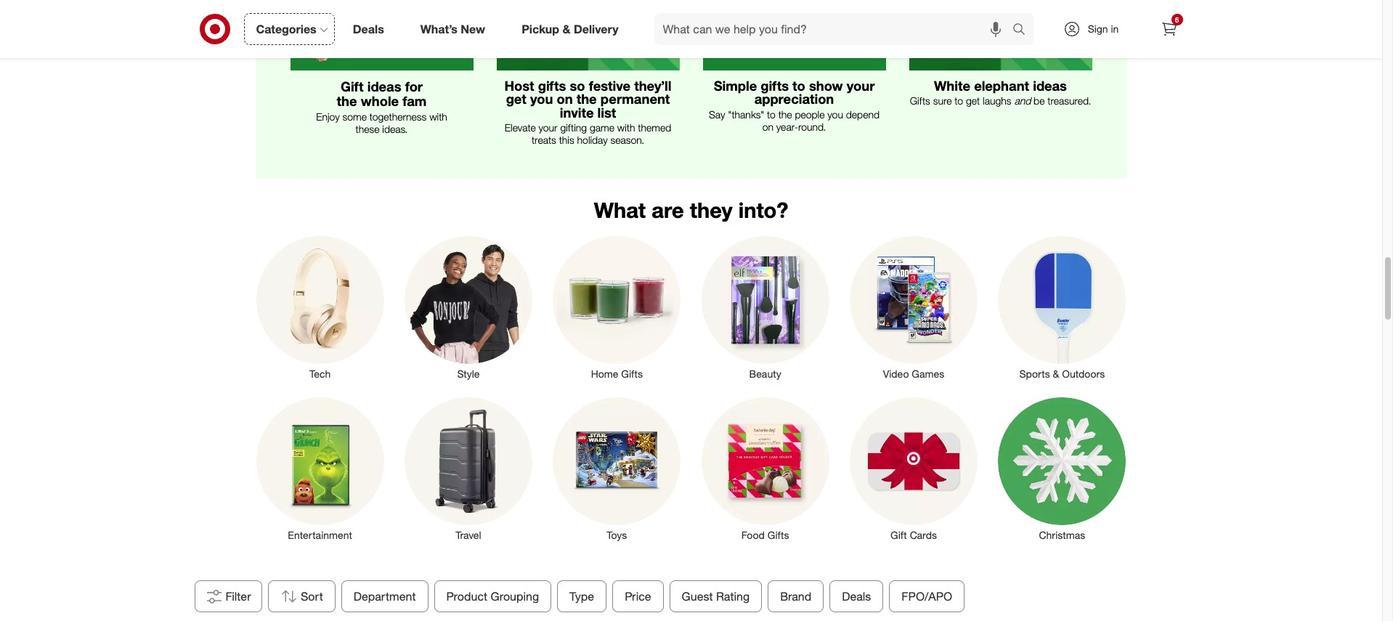 Task type: describe. For each thing, give the bounding box(es) containing it.
elevate
[[505, 121, 536, 134]]

these
[[356, 123, 380, 135]]

to for get
[[955, 95, 964, 107]]

host
[[505, 78, 534, 94]]

people
[[795, 108, 825, 120]]

invite
[[560, 104, 594, 120]]

brand button
[[768, 581, 824, 613]]

what's new
[[421, 21, 485, 36]]

product grouping
[[446, 590, 539, 604]]

"thanks"
[[728, 108, 764, 120]]

you inside say "thanks" to the people you depend on year-round.
[[828, 108, 844, 120]]

game
[[590, 121, 615, 134]]

what are they into?
[[594, 197, 789, 223]]

style
[[457, 368, 480, 380]]

simple gifts to show your appreciation
[[714, 78, 875, 107]]

food gifts link
[[691, 395, 840, 543]]

tech
[[310, 368, 331, 380]]

for
[[405, 78, 423, 94]]

they'll
[[634, 78, 672, 94]]

what's
[[421, 21, 458, 36]]

rating
[[716, 590, 750, 604]]

year-
[[777, 120, 799, 133]]

beauty
[[750, 368, 782, 380]]

travel link
[[394, 395, 543, 543]]

pickup & delivery
[[522, 21, 619, 36]]

gifts for host
[[538, 78, 566, 94]]

gifts for simple
[[761, 78, 789, 94]]

elephant
[[974, 78, 1030, 94]]

categories link
[[244, 13, 335, 45]]

enjoy some togetherness with these ideas.
[[316, 111, 447, 135]]

& for sports
[[1053, 368, 1060, 380]]

with inside elevate your gifting game with themed treats this holiday season.
[[617, 121, 635, 134]]

so
[[570, 78, 585, 94]]

are
[[652, 197, 684, 223]]

home gifts link
[[543, 233, 691, 381]]

pickup
[[522, 21, 560, 36]]

fpo/apo button
[[889, 581, 965, 613]]

to for the
[[767, 108, 776, 120]]

fpo/apo
[[902, 590, 952, 604]]

gift cards
[[891, 529, 937, 541]]

the inside host gifts so festive they'll get you on the permanent invite list
[[577, 91, 597, 107]]

video games
[[883, 368, 945, 380]]

beauty link
[[691, 233, 840, 381]]

festive
[[589, 78, 631, 94]]

filter button
[[194, 581, 262, 613]]

togetherness
[[370, 111, 427, 123]]

department
[[353, 590, 416, 604]]

laughs
[[983, 95, 1012, 107]]

search
[[1006, 23, 1041, 37]]

product grouping button
[[434, 581, 551, 613]]

sports & outdoors link
[[988, 233, 1137, 381]]

What can we help you find? suggestions appear below search field
[[654, 13, 1016, 45]]

delivery
[[574, 21, 619, 36]]

say
[[709, 108, 725, 120]]

6 link
[[1153, 13, 1185, 45]]

department button
[[341, 581, 428, 613]]

cards
[[910, 529, 937, 541]]

type button
[[557, 581, 607, 613]]

home gifts
[[591, 368, 643, 380]]

your inside simple gifts to show your appreciation
[[847, 78, 875, 94]]

permanent
[[601, 91, 670, 107]]

christmas link
[[988, 395, 1137, 543]]

6
[[1175, 15, 1179, 24]]

some
[[343, 111, 367, 123]]

sort button
[[268, 581, 335, 613]]

sign in link
[[1051, 13, 1142, 45]]

toys
[[607, 529, 627, 541]]

filter
[[226, 590, 251, 604]]

you inside host gifts so festive they'll get you on the permanent invite list
[[530, 91, 553, 107]]

sign in
[[1088, 23, 1119, 35]]

guest rating
[[682, 590, 750, 604]]

enjoy
[[316, 111, 340, 123]]

grouping
[[491, 590, 539, 604]]

guest
[[682, 590, 713, 604]]

pickup & delivery link
[[509, 13, 637, 45]]

search button
[[1006, 13, 1041, 48]]

deals link
[[341, 13, 402, 45]]

type
[[569, 590, 594, 604]]

and
[[1015, 95, 1031, 107]]

deals for the deals button at the right
[[842, 590, 871, 604]]

1 horizontal spatial get
[[966, 95, 980, 107]]



Task type: locate. For each thing, give the bounding box(es) containing it.
& right the pickup
[[563, 21, 571, 36]]

get inside host gifts so festive they'll get you on the permanent invite list
[[506, 91, 527, 107]]

in
[[1111, 23, 1119, 35]]

0 horizontal spatial gifts
[[621, 368, 643, 380]]

0 horizontal spatial get
[[506, 91, 527, 107]]

entertainment link
[[246, 395, 394, 543]]

with right togetherness
[[430, 111, 447, 123]]

1 horizontal spatial gifts
[[768, 529, 789, 541]]

to left year-
[[767, 108, 776, 120]]

the inside gift ideas for the whole fam
[[337, 93, 357, 109]]

on inside host gifts so festive they'll get you on the permanent invite list
[[557, 91, 573, 107]]

1 vertical spatial deals
[[842, 590, 871, 604]]

1 vertical spatial to
[[955, 95, 964, 107]]

ideas.
[[382, 123, 408, 135]]

with inside enjoy some togetherness with these ideas.
[[430, 111, 447, 123]]

0 horizontal spatial gift
[[341, 78, 364, 94]]

get left laughs at the top of the page
[[966, 95, 980, 107]]

1 vertical spatial gifts
[[621, 368, 643, 380]]

1 horizontal spatial deals
[[842, 590, 871, 604]]

food gifts
[[742, 529, 789, 541]]

the inside say "thanks" to the people you depend on year-round.
[[779, 108, 792, 120]]

the down the "appreciation"
[[779, 108, 792, 120]]

gifts sure to get laughs and be treasured.
[[910, 95, 1092, 107]]

depend
[[846, 108, 880, 120]]

gifts left sure
[[910, 95, 931, 107]]

season.
[[611, 134, 645, 146]]

you up elevate in the left top of the page
[[530, 91, 553, 107]]

0 horizontal spatial you
[[530, 91, 553, 107]]

0 horizontal spatial &
[[563, 21, 571, 36]]

price
[[625, 590, 651, 604]]

travel
[[456, 529, 481, 541]]

1 horizontal spatial you
[[828, 108, 844, 120]]

2 gifts from the left
[[761, 78, 789, 94]]

toys link
[[543, 395, 691, 543]]

new
[[461, 21, 485, 36]]

1 vertical spatial &
[[1053, 368, 1060, 380]]

deals right "brand"
[[842, 590, 871, 604]]

to right sure
[[955, 95, 964, 107]]

ideas left for
[[367, 78, 401, 94]]

gift for gift cards
[[891, 529, 907, 541]]

video
[[883, 368, 909, 380]]

deals up gift ideas for the whole fam
[[353, 21, 384, 36]]

appreciation
[[755, 91, 834, 107]]

2 horizontal spatial to
[[955, 95, 964, 107]]

2 vertical spatial to
[[767, 108, 776, 120]]

they
[[690, 197, 733, 223]]

sure
[[933, 95, 952, 107]]

gifts for food gifts
[[768, 529, 789, 541]]

the up "some"
[[337, 93, 357, 109]]

gift inside 'link'
[[891, 529, 907, 541]]

0 vertical spatial on
[[557, 91, 573, 107]]

entertainment
[[288, 529, 352, 541]]

style link
[[394, 233, 543, 381]]

gifts left so
[[538, 78, 566, 94]]

your
[[847, 78, 875, 94], [539, 121, 558, 134]]

1 horizontal spatial gift
[[891, 529, 907, 541]]

gift cards link
[[840, 395, 988, 543]]

deals inside 'link'
[[353, 21, 384, 36]]

on up 'gifting'
[[557, 91, 573, 107]]

sports
[[1020, 368, 1050, 380]]

games
[[912, 368, 945, 380]]

what
[[594, 197, 646, 223]]

home
[[591, 368, 619, 380]]

0 horizontal spatial ideas
[[367, 78, 401, 94]]

gifts right food
[[768, 529, 789, 541]]

0 vertical spatial gifts
[[910, 95, 931, 107]]

0 horizontal spatial with
[[430, 111, 447, 123]]

to inside say "thanks" to the people you depend on year-round.
[[767, 108, 776, 120]]

show
[[809, 78, 843, 94]]

1 horizontal spatial the
[[577, 91, 597, 107]]

0 vertical spatial to
[[793, 78, 806, 94]]

brand
[[780, 590, 811, 604]]

1 gifts from the left
[[538, 78, 566, 94]]

0 vertical spatial deals
[[353, 21, 384, 36]]

categories
[[256, 21, 317, 36]]

1 vertical spatial on
[[763, 120, 774, 133]]

get up elevate in the left top of the page
[[506, 91, 527, 107]]

christmas
[[1039, 529, 1086, 541]]

&
[[563, 21, 571, 36], [1053, 368, 1060, 380]]

0 vertical spatial you
[[530, 91, 553, 107]]

gift up "some"
[[341, 78, 364, 94]]

2 horizontal spatial gifts
[[910, 95, 931, 107]]

what's new link
[[408, 13, 504, 45]]

1 horizontal spatial gifts
[[761, 78, 789, 94]]

your inside elevate your gifting game with themed treats this holiday season.
[[539, 121, 558, 134]]

1 horizontal spatial to
[[793, 78, 806, 94]]

0 horizontal spatial to
[[767, 108, 776, 120]]

ideas up be
[[1033, 78, 1067, 94]]

deals inside button
[[842, 590, 871, 604]]

deals for deals 'link'
[[353, 21, 384, 36]]

1 horizontal spatial your
[[847, 78, 875, 94]]

gifts inside host gifts so festive they'll get you on the permanent invite list
[[538, 78, 566, 94]]

1 horizontal spatial on
[[763, 120, 774, 133]]

simple
[[714, 78, 757, 94]]

the for gift ideas for the whole fam
[[337, 93, 357, 109]]

the for say "thanks" to the people you depend on year-round.
[[779, 108, 792, 120]]

gifts right the 'home' on the bottom left of page
[[621, 368, 643, 380]]

ideas inside gift ideas for the whole fam
[[367, 78, 401, 94]]

the left list
[[577, 91, 597, 107]]

treats
[[532, 134, 556, 146]]

your left this
[[539, 121, 558, 134]]

on inside say "thanks" to the people you depend on year-round.
[[763, 120, 774, 133]]

gift
[[341, 78, 364, 94], [891, 529, 907, 541]]

price button
[[612, 581, 664, 613]]

deals
[[353, 21, 384, 36], [842, 590, 871, 604]]

gift left cards
[[891, 529, 907, 541]]

gift for gift ideas for the whole fam
[[341, 78, 364, 94]]

0 horizontal spatial the
[[337, 93, 357, 109]]

you right people
[[828, 108, 844, 120]]

this
[[559, 134, 575, 146]]

2 vertical spatial gifts
[[768, 529, 789, 541]]

& right "sports"
[[1053, 368, 1060, 380]]

0 horizontal spatial gifts
[[538, 78, 566, 94]]

gifts right simple
[[761, 78, 789, 94]]

gifts for home gifts
[[621, 368, 643, 380]]

ideas
[[1033, 78, 1067, 94], [367, 78, 401, 94]]

to inside simple gifts to show your appreciation
[[793, 78, 806, 94]]

holiday
[[577, 134, 608, 146]]

sign
[[1088, 23, 1108, 35]]

guest rating button
[[669, 581, 762, 613]]

1 horizontal spatial with
[[617, 121, 635, 134]]

0 vertical spatial &
[[563, 21, 571, 36]]

on left year-
[[763, 120, 774, 133]]

sports & outdoors
[[1020, 368, 1105, 380]]

your up the depend
[[847, 78, 875, 94]]

the
[[577, 91, 597, 107], [337, 93, 357, 109], [779, 108, 792, 120]]

themed
[[638, 121, 672, 134]]

0 horizontal spatial deals
[[353, 21, 384, 36]]

0 vertical spatial your
[[847, 78, 875, 94]]

to left 'show'
[[793, 78, 806, 94]]

0 horizontal spatial your
[[539, 121, 558, 134]]

elevate your gifting game with themed treats this holiday season.
[[505, 121, 672, 146]]

video games link
[[840, 233, 988, 381]]

white elephant ideas
[[934, 78, 1067, 94]]

food
[[742, 529, 765, 541]]

fam
[[403, 93, 427, 109]]

1 vertical spatial gift
[[891, 529, 907, 541]]

1 vertical spatial your
[[539, 121, 558, 134]]

gift ideas for the whole fam
[[337, 78, 427, 109]]

gifting
[[560, 121, 587, 134]]

1 vertical spatial you
[[828, 108, 844, 120]]

on
[[557, 91, 573, 107], [763, 120, 774, 133]]

treasured.
[[1048, 95, 1092, 107]]

gifts inside simple gifts to show your appreciation
[[761, 78, 789, 94]]

deals button
[[830, 581, 884, 613]]

to for show
[[793, 78, 806, 94]]

with right game
[[617, 121, 635, 134]]

& for pickup
[[563, 21, 571, 36]]

white
[[934, 78, 971, 94]]

gift inside gift ideas for the whole fam
[[341, 78, 364, 94]]

0 horizontal spatial on
[[557, 91, 573, 107]]

on for "thanks"
[[763, 120, 774, 133]]

on for gifts
[[557, 91, 573, 107]]

whole
[[361, 93, 399, 109]]

1 horizontal spatial ideas
[[1033, 78, 1067, 94]]

host gifts so festive they'll get you on the permanent invite list
[[505, 78, 672, 120]]

1 horizontal spatial &
[[1053, 368, 1060, 380]]

say "thanks" to the people you depend on year-round.
[[709, 108, 880, 133]]

0 vertical spatial gift
[[341, 78, 364, 94]]

2 horizontal spatial the
[[779, 108, 792, 120]]

sort
[[301, 590, 323, 604]]



Task type: vqa. For each thing, say whether or not it's contained in the screenshot.
gifting
yes



